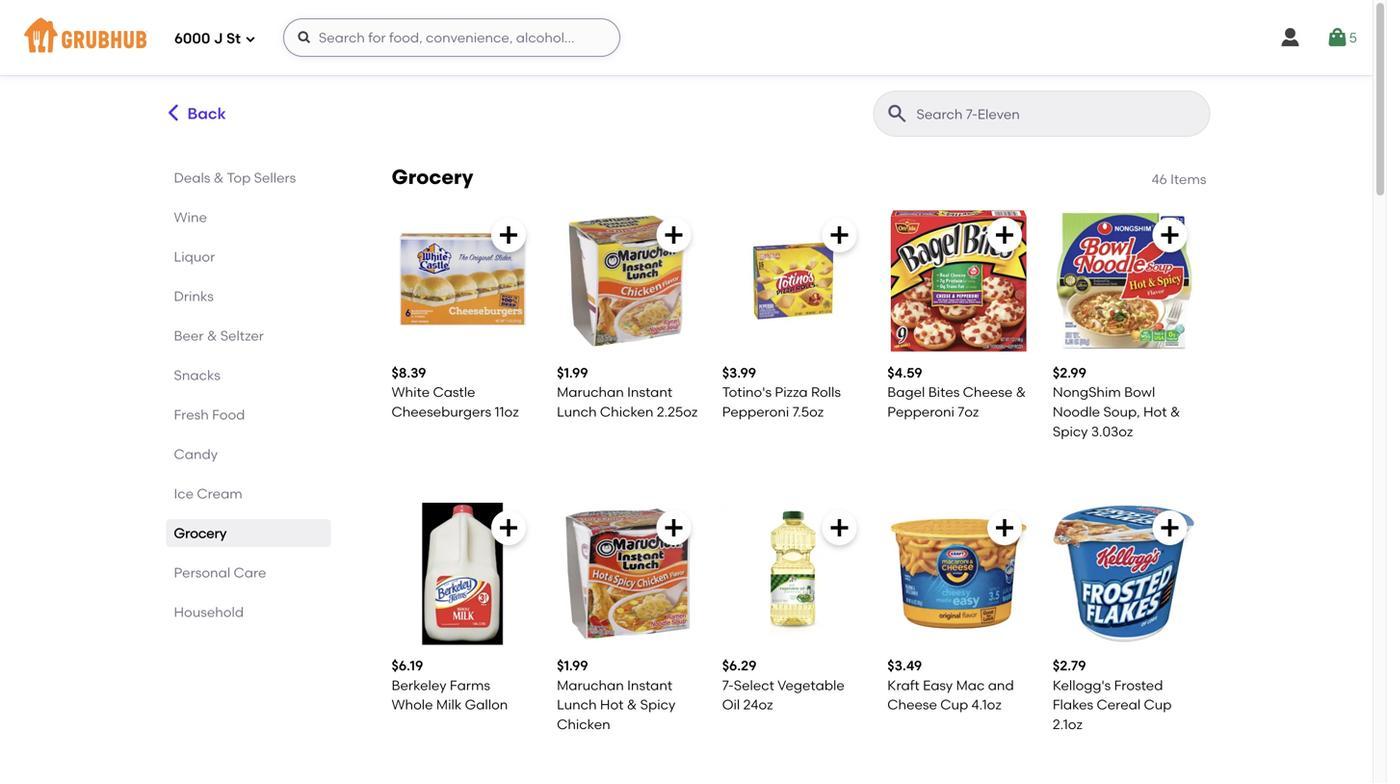 Task type: describe. For each thing, give the bounding box(es) containing it.
46
[[1152, 171, 1168, 187]]

$2.79 kellogg's frosted flakes cereal cup 2.1oz
[[1053, 658, 1172, 733]]

$2.99 nongshim bowl noodle soup, hot & spicy 3.03oz
[[1053, 365, 1181, 440]]

7.5oz
[[793, 404, 824, 420]]

gallon
[[465, 697, 508, 713]]

spicy inside $2.99 nongshim bowl noodle soup, hot & spicy 3.03oz
[[1053, 423, 1089, 440]]

deals & top sellers tab
[[174, 168, 323, 188]]

$6.29 7-select vegetable oil 24oz
[[722, 658, 845, 713]]

bowl
[[1125, 384, 1156, 401]]

wine
[[174, 209, 207, 226]]

$3.99
[[722, 365, 757, 381]]

$1.99 for $1.99 maruchan instant lunch hot & spicy chicken
[[557, 658, 588, 674]]

& inside $2.99 nongshim bowl noodle soup, hot & spicy 3.03oz
[[1171, 404, 1181, 420]]

proceed
[[1140, 680, 1195, 697]]

cereal
[[1097, 697, 1141, 713]]

back button
[[162, 91, 227, 137]]

maruchan for hot
[[557, 677, 624, 694]]

instant for &
[[628, 677, 673, 694]]

personal
[[174, 565, 230, 581]]

cheese inside $3.49 kraft easy mac and cheese cup 4.1oz
[[888, 697, 938, 713]]

totino's
[[722, 384, 772, 401]]

pepperoni inside $4.59 bagel bites cheese & pepperoni 7oz
[[888, 404, 955, 420]]

11oz
[[495, 404, 519, 420]]

white
[[392, 384, 430, 401]]

$3.49
[[888, 658, 922, 674]]

seltzer
[[220, 328, 264, 344]]

$6.29
[[722, 658, 757, 674]]

chicken inside $1.99 maruchan instant lunch hot & spicy chicken
[[557, 716, 611, 733]]

nongshim
[[1053, 384, 1122, 401]]

soup,
[[1104, 404, 1141, 420]]

svg image for $2.99 nongshim bowl noodle soup, hot & spicy 3.03oz
[[1159, 224, 1182, 247]]

bites
[[929, 384, 960, 401]]

$8.39 white castle cheeseburgers 11oz
[[392, 365, 519, 420]]

3.03oz
[[1092, 423, 1134, 440]]

$3.49 kraft easy mac and cheese cup 4.1oz
[[888, 658, 1014, 713]]

drinks
[[174, 288, 214, 305]]

vegetable
[[778, 677, 845, 694]]

noodle
[[1053, 404, 1101, 420]]

svg image for $3.99 totino's pizza rolls pepperoni 7.5oz
[[828, 224, 851, 247]]

to
[[1198, 680, 1212, 697]]

frosted
[[1115, 677, 1164, 694]]

flakes
[[1053, 697, 1094, 713]]

snacks
[[174, 367, 220, 384]]

deals & top sellers
[[174, 170, 296, 186]]

spicy inside $1.99 maruchan instant lunch hot & spicy chicken
[[641, 697, 676, 713]]

kraft easy mac and cheese cup 4.1oz image
[[888, 503, 1030, 645]]

proceed to checkout
[[1140, 680, 1280, 697]]

svg image for $6.19 berkeley farms whole milk gallon
[[497, 517, 520, 540]]

rolls
[[811, 384, 841, 401]]

pizza
[[775, 384, 808, 401]]

farms
[[450, 677, 491, 694]]

whole
[[392, 697, 433, 713]]

svg image for $1.99 maruchan instant lunch hot & spicy chicken
[[663, 517, 686, 540]]

svg image for $3.49 kraft easy mac and cheese cup 4.1oz
[[993, 517, 1017, 540]]

snacks tab
[[174, 365, 323, 385]]

fresh food
[[174, 407, 245, 423]]

$6.19 berkeley farms whole milk gallon
[[392, 658, 508, 713]]

fresh
[[174, 407, 209, 423]]

$8.39
[[392, 365, 426, 381]]

2.1oz
[[1053, 716, 1083, 733]]

care
[[234, 565, 266, 581]]

candy
[[174, 446, 218, 463]]

svg image for $4.59 bagel bites cheese & pepperoni 7oz
[[993, 224, 1017, 247]]

white castle cheeseburgers 11oz image
[[392, 210, 534, 352]]

Search 7-Eleven search field
[[915, 105, 1204, 123]]

4.1oz
[[972, 697, 1002, 713]]

fresh food tab
[[174, 405, 323, 425]]

beer & seltzer tab
[[174, 326, 323, 346]]

nongshim bowl noodle soup, hot & spicy 3.03oz image
[[1053, 210, 1195, 352]]

main navigation navigation
[[0, 0, 1373, 75]]

Search for food, convenience, alcohol... search field
[[283, 18, 621, 57]]

household
[[174, 604, 244, 621]]

food
[[212, 407, 245, 423]]

$6.19
[[392, 658, 423, 674]]

candy tab
[[174, 444, 323, 465]]

7-
[[722, 677, 734, 694]]

pepperoni inside $3.99 totino's pizza rolls pepperoni 7.5oz
[[722, 404, 790, 420]]

ice cream tab
[[174, 484, 323, 504]]



Task type: vqa. For each thing, say whether or not it's contained in the screenshot.
subscription pass icon related to Papa's
no



Task type: locate. For each thing, give the bounding box(es) containing it.
cup inside $2.79 kellogg's frosted flakes cereal cup 2.1oz
[[1144, 697, 1172, 713]]

cheese
[[963, 384, 1013, 401], [888, 697, 938, 713]]

$4.59
[[888, 365, 923, 381]]

$1.99 maruchan instant lunch hot & spicy chicken
[[557, 658, 676, 733]]

bagel bites cheese & pepperoni 7oz image
[[888, 210, 1030, 352]]

svg image for $6.29 7-select vegetable oil 24oz
[[828, 517, 851, 540]]

cup down frosted
[[1144, 697, 1172, 713]]

instant inside $1.99 maruchan instant lunch chicken 2.25oz
[[628, 384, 673, 401]]

2 maruchan from the top
[[557, 677, 624, 694]]

7oz
[[958, 404, 979, 420]]

lunch for hot
[[557, 697, 597, 713]]

cup
[[941, 697, 969, 713], [1144, 697, 1172, 713]]

0 vertical spatial $1.99
[[557, 365, 588, 381]]

$1.99
[[557, 365, 588, 381], [557, 658, 588, 674]]

1 vertical spatial cheese
[[888, 697, 938, 713]]

oil
[[722, 697, 740, 713]]

drinks tab
[[174, 286, 323, 306]]

1 cup from the left
[[941, 697, 969, 713]]

0 horizontal spatial pepperoni
[[722, 404, 790, 420]]

easy
[[923, 677, 953, 694]]

1 vertical spatial $1.99
[[557, 658, 588, 674]]

magnifying glass icon image
[[886, 102, 909, 125]]

instant left 7-
[[628, 677, 673, 694]]

0 horizontal spatial spicy
[[641, 697, 676, 713]]

0 vertical spatial grocery
[[392, 165, 474, 189]]

personal care tab
[[174, 563, 323, 583]]

liquor
[[174, 249, 215, 265]]

cup inside $3.49 kraft easy mac and cheese cup 4.1oz
[[941, 697, 969, 713]]

ice
[[174, 486, 194, 502]]

2.25oz
[[657, 404, 698, 420]]

1 vertical spatial instant
[[628, 677, 673, 694]]

1 vertical spatial lunch
[[557, 697, 597, 713]]

1 vertical spatial maruchan
[[557, 677, 624, 694]]

hot
[[1144, 404, 1168, 420], [600, 697, 624, 713]]

instant inside $1.99 maruchan instant lunch hot & spicy chicken
[[628, 677, 673, 694]]

0 horizontal spatial cheese
[[888, 697, 938, 713]]

svg image
[[1279, 26, 1303, 49], [245, 33, 256, 45], [828, 224, 851, 247], [1159, 224, 1182, 247], [993, 517, 1017, 540]]

& inside $1.99 maruchan instant lunch hot & spicy chicken
[[627, 697, 637, 713]]

pepperoni
[[722, 404, 790, 420], [888, 404, 955, 420]]

items
[[1171, 171, 1207, 187]]

cup down mac on the bottom of page
[[941, 697, 969, 713]]

0 horizontal spatial cup
[[941, 697, 969, 713]]

1 lunch from the top
[[557, 404, 597, 420]]

checkout
[[1215, 680, 1280, 697]]

lunch right gallon
[[557, 697, 597, 713]]

st
[[226, 30, 241, 47]]

mac
[[957, 677, 985, 694]]

$1.99 for $1.99 maruchan instant lunch chicken 2.25oz
[[557, 365, 588, 381]]

2 instant from the top
[[628, 677, 673, 694]]

1 pepperoni from the left
[[722, 404, 790, 420]]

lunch inside $1.99 maruchan instant lunch hot & spicy chicken
[[557, 697, 597, 713]]

proceed to checkout button
[[1080, 671, 1339, 706]]

2 cup from the left
[[1144, 697, 1172, 713]]

24oz
[[744, 697, 773, 713]]

liquor tab
[[174, 247, 323, 267]]

0 horizontal spatial grocery
[[174, 525, 227, 542]]

2 pepperoni from the left
[[888, 404, 955, 420]]

5 button
[[1327, 20, 1358, 55]]

6000
[[174, 30, 210, 47]]

maruchan instant lunch chicken 2.25oz image
[[557, 210, 699, 352]]

spicy left oil
[[641, 697, 676, 713]]

grocery tab
[[174, 523, 323, 544]]

1 $1.99 from the top
[[557, 365, 588, 381]]

svg image
[[1327, 26, 1350, 49], [297, 30, 312, 45], [497, 224, 520, 247], [663, 224, 686, 247], [993, 224, 1017, 247], [497, 517, 520, 540], [663, 517, 686, 540], [828, 517, 851, 540], [1159, 517, 1182, 540]]

household tab
[[174, 602, 323, 623]]

2 $1.99 from the top
[[557, 658, 588, 674]]

0 vertical spatial cheese
[[963, 384, 1013, 401]]

svg image inside 5 button
[[1327, 26, 1350, 49]]

$1.99 inside $1.99 maruchan instant lunch chicken 2.25oz
[[557, 365, 588, 381]]

lunch for chicken
[[557, 404, 597, 420]]

0 vertical spatial instant
[[628, 384, 673, 401]]

personal care
[[174, 565, 266, 581]]

chicken inside $1.99 maruchan instant lunch chicken 2.25oz
[[600, 404, 654, 420]]

maruchan inside $1.99 maruchan instant lunch chicken 2.25oz
[[557, 384, 624, 401]]

$1.99 inside $1.99 maruchan instant lunch hot & spicy chicken
[[557, 658, 588, 674]]

$4.59 bagel bites cheese & pepperoni 7oz
[[888, 365, 1026, 420]]

1 vertical spatial spicy
[[641, 697, 676, 713]]

spicy
[[1053, 423, 1089, 440], [641, 697, 676, 713]]

lunch right the '11oz'
[[557, 404, 597, 420]]

maruchan
[[557, 384, 624, 401], [557, 677, 624, 694]]

beer & seltzer
[[174, 328, 264, 344]]

lunch inside $1.99 maruchan instant lunch chicken 2.25oz
[[557, 404, 597, 420]]

maruchan for chicken
[[557, 384, 624, 401]]

svg image for $2.79 kellogg's frosted flakes cereal cup 2.1oz
[[1159, 517, 1182, 540]]

maruchan instant lunch hot & spicy chicken image
[[557, 503, 699, 645]]

1 horizontal spatial pepperoni
[[888, 404, 955, 420]]

kellogg's frosted flakes cereal cup 2.1oz image
[[1053, 503, 1195, 645]]

milk
[[436, 697, 462, 713]]

ice cream
[[174, 486, 243, 502]]

sellers
[[254, 170, 296, 186]]

46 items
[[1152, 171, 1207, 187]]

instant up 2.25oz
[[628, 384, 673, 401]]

$1.99 maruchan instant lunch chicken 2.25oz
[[557, 365, 698, 420]]

deals
[[174, 170, 210, 186]]

cheese down kraft
[[888, 697, 938, 713]]

1 horizontal spatial spicy
[[1053, 423, 1089, 440]]

berkeley farms whole milk gallon image
[[392, 503, 534, 645]]

cheese inside $4.59 bagel bites cheese & pepperoni 7oz
[[963, 384, 1013, 401]]

j
[[214, 30, 223, 47]]

cream
[[197, 486, 243, 502]]

instant for 2.25oz
[[628, 384, 673, 401]]

hot inside $1.99 maruchan instant lunch hot & spicy chicken
[[600, 697, 624, 713]]

select
[[734, 677, 775, 694]]

0 vertical spatial maruchan
[[557, 384, 624, 401]]

grocery inside tab
[[174, 525, 227, 542]]

berkeley
[[392, 677, 447, 694]]

1 maruchan from the top
[[557, 384, 624, 401]]

top
[[227, 170, 251, 186]]

cheese up 7oz
[[963, 384, 1013, 401]]

0 vertical spatial spicy
[[1053, 423, 1089, 440]]

1 vertical spatial grocery
[[174, 525, 227, 542]]

5
[[1350, 29, 1358, 46]]

2 lunch from the top
[[557, 697, 597, 713]]

1 horizontal spatial cheese
[[963, 384, 1013, 401]]

1 instant from the top
[[628, 384, 673, 401]]

castle
[[433, 384, 476, 401]]

1 horizontal spatial hot
[[1144, 404, 1168, 420]]

spicy down noodle
[[1053, 423, 1089, 440]]

hot inside $2.99 nongshim bowl noodle soup, hot & spicy 3.03oz
[[1144, 404, 1168, 420]]

kellogg's
[[1053, 677, 1111, 694]]

bagel
[[888, 384, 925, 401]]

maruchan inside $1.99 maruchan instant lunch hot & spicy chicken
[[557, 677, 624, 694]]

chicken
[[600, 404, 654, 420], [557, 716, 611, 733]]

6000 j st
[[174, 30, 241, 47]]

grocery
[[392, 165, 474, 189], [174, 525, 227, 542]]

&
[[214, 170, 224, 186], [207, 328, 217, 344], [1016, 384, 1026, 401], [1171, 404, 1181, 420], [627, 697, 637, 713]]

$2.99
[[1053, 365, 1087, 381]]

7-select vegetable oil 24oz image
[[722, 503, 865, 645]]

cheeseburgers
[[392, 404, 492, 420]]

back
[[187, 104, 226, 123]]

caret left icon image
[[163, 103, 184, 123]]

kraft
[[888, 677, 920, 694]]

and
[[988, 677, 1014, 694]]

0 vertical spatial hot
[[1144, 404, 1168, 420]]

beer
[[174, 328, 204, 344]]

instant
[[628, 384, 673, 401], [628, 677, 673, 694]]

lunch
[[557, 404, 597, 420], [557, 697, 597, 713]]

1 horizontal spatial grocery
[[392, 165, 474, 189]]

$3.99 totino's pizza rolls pepperoni 7.5oz
[[722, 365, 841, 420]]

wine tab
[[174, 207, 323, 227]]

svg image for $1.99 maruchan instant lunch chicken 2.25oz
[[663, 224, 686, 247]]

1 horizontal spatial cup
[[1144, 697, 1172, 713]]

0 vertical spatial chicken
[[600, 404, 654, 420]]

svg image for $8.39 white castle cheeseburgers 11oz
[[497, 224, 520, 247]]

totino's pizza rolls pepperoni 7.5oz image
[[722, 210, 865, 352]]

pepperoni down "bagel"
[[888, 404, 955, 420]]

$2.79
[[1053, 658, 1087, 674]]

0 horizontal spatial hot
[[600, 697, 624, 713]]

0 vertical spatial lunch
[[557, 404, 597, 420]]

1 vertical spatial hot
[[600, 697, 624, 713]]

& inside $4.59 bagel bites cheese & pepperoni 7oz
[[1016, 384, 1026, 401]]

1 vertical spatial chicken
[[557, 716, 611, 733]]

pepperoni down totino's
[[722, 404, 790, 420]]



